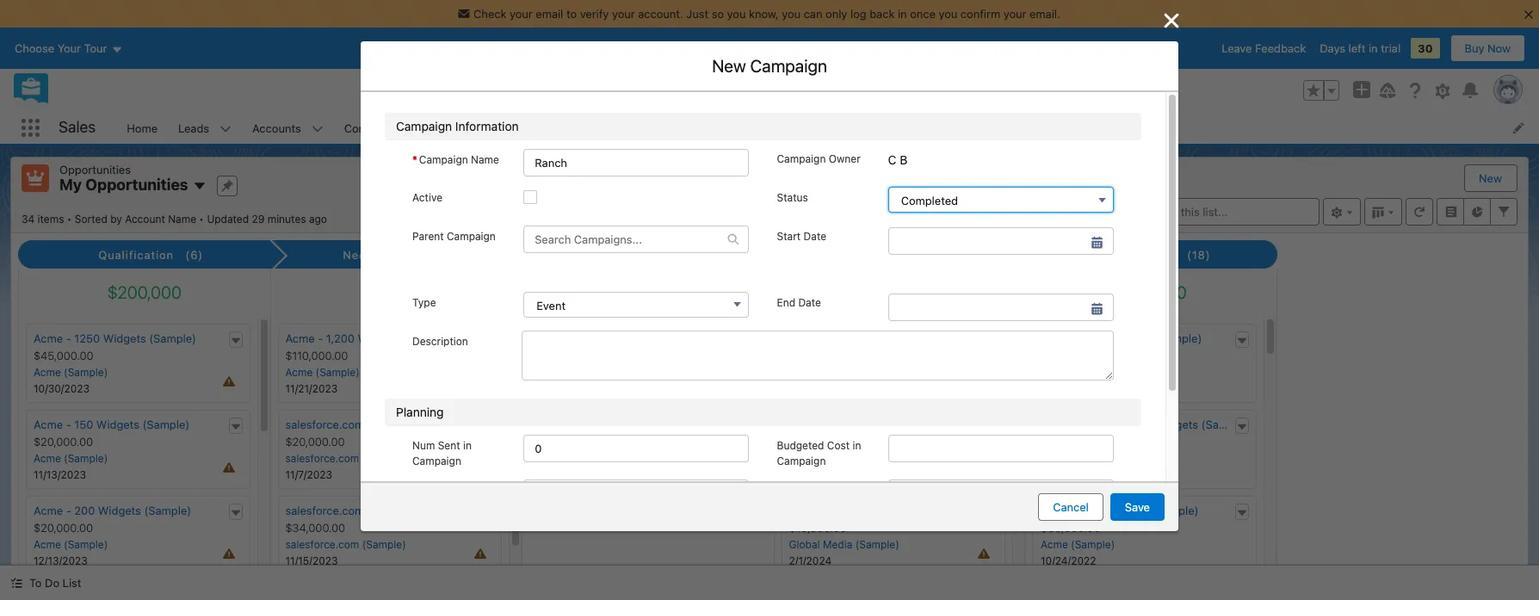 Task type: locate. For each thing, give the bounding box(es) containing it.
1250 up $45,000.00
[[74, 332, 100, 345]]

0 vertical spatial owner
[[829, 152, 861, 165]]

0 horizontal spatial text default image
[[229, 507, 242, 519]]

acme (sample) link down cost at the right bottom
[[789, 452, 863, 465]]

$20,000.00 up '11/7/2023'
[[285, 435, 345, 449]]

date
[[804, 230, 827, 243], [798, 296, 821, 309]]

to
[[29, 576, 42, 590]]

* list item
[[774, 201, 1145, 259], [381, 389, 753, 448]]

widgets down can
[[763, 56, 825, 76]]

$10,000.00
[[789, 521, 847, 535]]

- up $110,000.00
[[318, 332, 323, 345]]

salesforce.com
[[285, 418, 365, 431], [1041, 418, 1120, 431], [285, 452, 359, 465], [1041, 452, 1115, 465], [285, 504, 365, 518], [285, 538, 359, 551]]

$20,000.00 for $200,000
[[34, 435, 93, 449]]

acme
[[662, 56, 705, 76], [34, 332, 63, 345], [285, 332, 315, 345], [789, 332, 818, 345], [1041, 332, 1070, 345], [34, 366, 61, 379], [285, 366, 313, 379], [789, 366, 816, 379], [1041, 366, 1068, 379], [34, 418, 63, 431], [789, 418, 818, 431], [34, 452, 61, 465], [789, 452, 816, 465], [34, 504, 63, 518], [1041, 504, 1070, 518], [34, 538, 61, 551], [1041, 538, 1068, 551]]

salesforce.com down $75,000.00
[[1041, 452, 1115, 465]]

$20,000.00 up 12/13/2023
[[34, 521, 93, 535]]

1 vertical spatial name
[[168, 212, 196, 225]]

salesforce.com down 11/21/2023
[[285, 418, 365, 431]]

owner up analysis
[[385, 233, 417, 246]]

sales
[[59, 118, 96, 136]]

0 vertical spatial * list item
[[774, 201, 1145, 259]]

in right cost at the right bottom
[[853, 439, 861, 452]]

Description text field
[[521, 330, 1114, 380]]

$20,000.00 inside $20,000.00 acme (sample) 11/13/2023
[[34, 435, 93, 449]]

salesforce.com (sample) link down $75,000.00
[[1041, 452, 1162, 465]]

1 vertical spatial owner
[[385, 233, 417, 246]]

num
[[412, 439, 435, 452]]

acme up 12/13/2023
[[34, 538, 61, 551]]

in inside num sent in campaign
[[463, 439, 472, 452]]

1 vertical spatial opportunity
[[385, 220, 443, 233]]

0 horizontal spatial new
[[712, 56, 746, 76]]

200 up $20,000.00 salesforce.com (sample) 11/7/2023
[[376, 418, 397, 431]]

sent
[[438, 439, 460, 452]]

* down status
[[779, 226, 784, 239]]

text default image
[[728, 233, 740, 245], [229, 335, 242, 347], [1236, 335, 1248, 347], [229, 421, 242, 433], [481, 421, 493, 433], [1236, 421, 1248, 433], [10, 577, 22, 589]]

edit
[[629, 56, 658, 76]]

know,
[[749, 7, 779, 21]]

status
[[777, 191, 808, 204]]

name inside my opportunities|opportunities|list view element
[[168, 212, 196, 225]]

0 horizontal spatial name
[[168, 212, 196, 225]]

widgets right 170
[[851, 332, 894, 345]]

you right so
[[727, 7, 746, 21]]

1 vertical spatial *
[[779, 226, 784, 239]]

widgets
[[763, 56, 825, 76], [103, 332, 146, 345], [358, 332, 401, 345], [851, 332, 894, 345], [1109, 332, 1152, 345], [96, 418, 139, 431], [400, 418, 443, 431], [852, 418, 895, 431], [1155, 418, 1199, 431], [98, 504, 141, 518], [400, 504, 443, 518], [1106, 504, 1149, 518]]

$20,000.00 inside the $20,000.00 acme (sample) 12/13/2023
[[34, 521, 93, 535]]

11/13/2023
[[34, 468, 86, 481]]

- for acme - 170 widgets (sample)
[[821, 332, 827, 345]]

- up $45,000.00
[[66, 332, 71, 345]]

check your email to verify your account. just so you know, you can only log back in once you confirm your email.
[[474, 7, 1061, 21]]

0 vertical spatial date
[[804, 230, 827, 243]]

$75,000.00
[[1041, 435, 1100, 449]]

0 horizontal spatial *
[[387, 415, 391, 428]]

acme down budgeted
[[789, 452, 816, 465]]

opportunities up the 'campaign name'
[[434, 121, 506, 135]]

acme (sample) link down $45,000.00
[[34, 366, 108, 379]]

group
[[1303, 80, 1340, 101]]

your right verify
[[612, 7, 635, 21]]

feedback
[[1255, 41, 1306, 55]]

owner left c
[[829, 152, 861, 165]]

acme inside $60,000.00 acme (sample) 10/24/2022
[[1041, 538, 1068, 551]]

needs
[[343, 248, 380, 262]]

• left updated at the top of page
[[199, 212, 204, 225]]

my opportunities|opportunities|list view element
[[10, 157, 1529, 600]]

name down opportunities list item
[[471, 153, 499, 166]]

0 vertical spatial 200
[[376, 418, 397, 431]]

acme - 170 widgets (sample) link
[[789, 332, 944, 345]]

your left email.
[[1004, 7, 1027, 21]]

4/19/2023
[[1041, 468, 1091, 481]]

acme up the 11/13/2023 on the left
[[34, 452, 61, 465]]

you left can
[[782, 7, 801, 21]]

additional
[[378, 472, 440, 487]]

text default image for salesforce.com - 200 widgets (sample)
[[481, 421, 493, 433]]

do
[[45, 576, 59, 590]]

2 acme (sample) from the left
[[1041, 366, 1115, 379]]

acme (sample) down 170
[[789, 366, 863, 379]]

2 horizontal spatial your
[[1004, 7, 1027, 21]]

* left planning
[[387, 415, 391, 428]]

$20,000.00
[[34, 435, 93, 449], [285, 435, 345, 449], [34, 521, 93, 535]]

acme up 10/24/2022
[[1041, 538, 1068, 551]]

information
[[457, 106, 528, 121], [455, 119, 519, 133], [444, 472, 515, 487]]

30
[[1418, 41, 1433, 55]]

1 • from the left
[[67, 212, 72, 225]]

acme (sample) link
[[34, 366, 108, 379], [285, 366, 360, 379], [1041, 366, 1115, 379], [34, 452, 108, 465], [789, 452, 863, 465], [34, 538, 108, 551], [1041, 538, 1115, 551]]

$20,000.00 down the 150
[[34, 435, 93, 449]]

text default image for acme - 1250 widgets (sample)
[[229, 335, 242, 347]]

- up $20,000.00 salesforce.com (sample) 11/7/2023
[[368, 418, 373, 431]]

1 vertical spatial 200
[[74, 504, 95, 518]]

widgets right 650
[[1106, 504, 1149, 518]]

None search field
[[1113, 198, 1320, 225]]

date for start date
[[804, 230, 827, 243]]

1 vertical spatial date
[[798, 296, 821, 309]]

2/1/2024
[[789, 555, 832, 567]]

widgets up num
[[400, 418, 443, 431]]

- for acme - 1,200 widgets (sample) $110,000.00 acme (sample) 11/21/2023
[[318, 332, 323, 345]]

0 horizontal spatial 200
[[74, 504, 95, 518]]

text default image for acme - 150 widgets (sample)
[[229, 421, 242, 433]]

budgeted
[[777, 439, 824, 452]]

date right end
[[798, 296, 821, 309]]

1 horizontal spatial you
[[782, 7, 801, 21]]

1 vertical spatial new
[[1479, 171, 1502, 185]]

None text field
[[524, 149, 749, 176], [897, 164, 1142, 192], [524, 149, 749, 176], [897, 164, 1142, 192]]

campaign down campaign information
[[419, 153, 468, 166]]

date right the start
[[804, 230, 827, 243]]

acme inside $45,000.00 acme (sample) 10/30/2023
[[34, 366, 61, 379]]

(sample) inside $45,000.00 acme (sample) 10/30/2023
[[64, 366, 108, 379]]

opportunity for information
[[378, 106, 453, 121]]

salesforce.com (sample) link
[[285, 452, 406, 465], [1041, 452, 1162, 465], [285, 538, 406, 551]]

description
[[412, 335, 468, 347]]

select list display image
[[1365, 198, 1403, 225]]

widgets for salesforce.com - 320 widgets (sample) $34,000.00 salesforce.com (sample) 11/15/2023
[[400, 504, 443, 518]]

b
[[900, 152, 908, 167]]

150
[[74, 418, 93, 431]]

1 horizontal spatial new
[[1479, 171, 1502, 185]]

acme (sample) link down $110,000.00
[[285, 366, 360, 379]]

salesforce.com (sample) link for $512,000
[[1041, 452, 1162, 465]]

- for acme - 140 widgets (sample)
[[821, 418, 827, 431]]

Budgeted Cost in Campaign text field
[[888, 434, 1114, 462]]

0 vertical spatial *
[[412, 153, 417, 166]]

text default image for acme - 1100 widgets (sample)
[[1236, 335, 1248, 347]]

campaign down budgeted
[[777, 454, 826, 467]]

-
[[709, 56, 717, 76], [66, 332, 71, 345], [318, 332, 323, 345], [821, 332, 827, 345], [1073, 332, 1079, 345], [66, 418, 71, 431], [368, 418, 373, 431], [821, 418, 827, 431], [1123, 418, 1128, 431], [66, 504, 71, 518], [368, 504, 373, 518], [1073, 504, 1079, 518]]

acme up 10/30/2023
[[34, 366, 61, 379]]

1 horizontal spatial your
[[612, 7, 635, 21]]

0 horizontal spatial owner
[[385, 233, 417, 246]]

$164,000
[[360, 282, 432, 302]]

acme (sample) down 1100
[[1041, 366, 1115, 379]]

completed button
[[888, 187, 1114, 213]]

widgets for salesforce.com - 600 widgets (sample)
[[1155, 418, 1199, 431]]

closed won
[[1105, 248, 1176, 262]]

leads
[[178, 121, 209, 135]]

- for salesforce.com - 600 widgets (sample)
[[1123, 418, 1128, 431]]

600
[[1131, 418, 1152, 431]]

- left 650
[[1073, 504, 1079, 518]]

start
[[777, 230, 801, 243]]

inverse image
[[1161, 10, 1182, 31], [1161, 10, 1182, 31]]

widgets up the $20,000.00 acme (sample) 12/13/2023
[[98, 504, 141, 518]]

acme (sample) link up the 11/13/2023 on the left
[[34, 452, 108, 465]]

widgets right 1,200
[[358, 332, 401, 345]]

account.
[[638, 7, 683, 21]]

11/21/2023
[[285, 382, 338, 395]]

0 horizontal spatial •
[[67, 212, 72, 225]]

account
[[125, 212, 165, 225]]

1 horizontal spatial acme (sample)
[[1041, 366, 1115, 379]]

0 horizontal spatial acme (sample)
[[789, 366, 863, 379]]

3 you from the left
[[939, 7, 958, 21]]

acme (sample) link down $60,000.00 on the bottom
[[1041, 538, 1115, 551]]

2 horizontal spatial you
[[939, 7, 958, 21]]

campaign down sent
[[412, 454, 461, 467]]

campaign up search... button
[[750, 56, 827, 76]]

check
[[474, 7, 507, 21]]

200 up the $20,000.00 acme (sample) 12/13/2023
[[74, 504, 95, 518]]

c b
[[888, 152, 908, 167]]

text default image for $200,000
[[229, 507, 242, 519]]

* up active
[[412, 153, 417, 166]]

Search My Opportunities list view. search field
[[1113, 198, 1320, 225]]

owner inside opportunity owner
[[385, 233, 417, 246]]

log
[[851, 7, 867, 21]]

your left email
[[510, 7, 533, 21]]

text default image
[[985, 421, 997, 433], [229, 507, 242, 519], [1236, 507, 1248, 519]]

widgets right 600
[[1155, 418, 1199, 431]]

owner for opportunity information
[[385, 233, 417, 246]]

2 vertical spatial *
[[387, 415, 391, 428]]

- left 600
[[1123, 418, 1128, 431]]

0 vertical spatial opportunity
[[378, 106, 453, 121]]

can
[[804, 7, 823, 21]]

only
[[826, 7, 848, 21]]

(sample)
[[830, 56, 898, 76], [149, 332, 196, 345], [404, 332, 451, 345], [897, 332, 944, 345], [1155, 332, 1202, 345], [64, 366, 108, 379], [316, 366, 360, 379], [819, 366, 863, 379], [1071, 366, 1115, 379], [142, 418, 190, 431], [446, 418, 493, 431], [898, 418, 945, 431], [1202, 418, 1249, 431], [64, 452, 108, 465], [362, 452, 406, 465], [819, 452, 863, 465], [1118, 452, 1162, 465], [144, 504, 191, 518], [446, 504, 493, 518], [1152, 504, 1199, 518], [64, 538, 108, 551], [362, 538, 406, 551], [856, 538, 899, 551], [1071, 538, 1115, 551]]

name right the account
[[168, 212, 196, 225]]

owner for campaign information
[[829, 152, 861, 165]]

you
[[727, 7, 746, 21], [782, 7, 801, 21], [939, 7, 958, 21]]

new button
[[1465, 165, 1516, 191]]

new inside 'button'
[[1479, 171, 1502, 185]]

parent
[[412, 230, 444, 243]]

10/30/2023
[[34, 382, 90, 395]]

leave
[[1222, 41, 1252, 55]]

acme up $45,000.00
[[34, 332, 63, 345]]

0 vertical spatial 1250
[[721, 56, 759, 76]]

$10,000.00 global media (sample) 2/1/2024
[[789, 521, 899, 567]]

0 horizontal spatial your
[[510, 7, 533, 21]]

days
[[1320, 41, 1346, 55]]

opportunities
[[434, 121, 506, 135], [59, 163, 131, 176], [85, 176, 188, 194]]

2 horizontal spatial text default image
[[1236, 507, 1248, 519]]

campaign inside num sent in campaign
[[412, 454, 461, 467]]

widgets right 140
[[852, 418, 895, 431]]

$60,000.00
[[1041, 521, 1101, 535]]

widgets for acme - 1250 widgets (sample)
[[103, 332, 146, 345]]

acme (sample) link for acme - 140 widgets (sample)
[[789, 452, 863, 465]]

salesforce.com up $34,000.00
[[285, 504, 365, 518]]

0 horizontal spatial 1250
[[74, 332, 100, 345]]

- for acme - 150 widgets (sample)
[[66, 418, 71, 431]]

$45,000.00
[[34, 349, 94, 363]]

• right items
[[67, 212, 72, 225]]

•
[[67, 212, 72, 225], [199, 212, 204, 225]]

num sent in campaign
[[412, 439, 472, 467]]

search... button
[[571, 77, 915, 104]]

0 vertical spatial new
[[712, 56, 746, 76]]

- for acme - 650 widgets (sample)
[[1073, 504, 1079, 518]]

(sample) inside $22,500.00 acme (sample) 1/2/2024
[[819, 452, 863, 465]]

salesforce.com - 600 widgets (sample) link
[[1041, 418, 1249, 431]]

you right the once
[[939, 7, 958, 21]]

list
[[116, 112, 1539, 144]]

widgets inside acme - 1,200 widgets (sample) $110,000.00 acme (sample) 11/21/2023
[[358, 332, 401, 345]]

widgets for acme - 1,200 widgets (sample) $110,000.00 acme (sample) 11/21/2023
[[358, 332, 401, 345]]

1 horizontal spatial name
[[471, 153, 499, 166]]

leads list item
[[168, 112, 242, 144]]

1 horizontal spatial •
[[199, 212, 204, 225]]

widgets inside salesforce.com - 320 widgets (sample) $34,000.00 salesforce.com (sample) 11/15/2023
[[400, 504, 443, 518]]

1 vertical spatial 1250
[[74, 332, 100, 345]]

- up search... button
[[709, 56, 717, 76]]

acme (sample) link down 1100
[[1041, 366, 1115, 379]]

event button
[[524, 292, 749, 317]]

widgets for acme - 150 widgets (sample)
[[96, 418, 139, 431]]

$34,000.00
[[285, 521, 345, 535]]

1 horizontal spatial owner
[[829, 152, 861, 165]]

acme (sample) link up 12/13/2023
[[34, 538, 108, 551]]

- up the $20,000.00 acme (sample) 12/13/2023
[[66, 504, 71, 518]]

campaign up the 'campaign name'
[[396, 119, 452, 133]]

end
[[777, 296, 796, 309]]

buy now
[[1465, 41, 1511, 55]]

29
[[252, 212, 265, 225]]

salesforce.com - 200 widgets (sample)
[[285, 418, 493, 431]]

widgets right 1100
[[1109, 332, 1152, 345]]

acme up 11/21/2023
[[285, 366, 313, 379]]

2 horizontal spatial *
[[779, 226, 784, 239]]

opportunities inside list item
[[434, 121, 506, 135]]

acme - 140 widgets (sample) link
[[789, 418, 945, 431]]

widgets for salesforce.com - 200 widgets (sample)
[[400, 418, 443, 431]]

- left 170
[[821, 332, 827, 345]]

(sample) inside $60,000.00 acme (sample) 10/24/2022
[[1071, 538, 1115, 551]]

- left 140
[[821, 418, 827, 431]]

opportunities up the account
[[85, 176, 188, 194]]

salesforce.com - 600 widgets (sample)
[[1041, 418, 1249, 431]]

widgets for acme - 1100 widgets (sample)
[[1109, 332, 1152, 345]]

Parent Campaign text field
[[524, 226, 728, 252]]

salesforce.com (sample) link up '11/7/2023'
[[285, 452, 406, 465]]

34 items • sorted by account name • updated 29 minutes ago
[[22, 212, 327, 225]]

- inside acme - 1,200 widgets (sample) $110,000.00 acme (sample) 11/21/2023
[[318, 332, 323, 345]]

(sample) inside $20,000.00 acme (sample) 11/13/2023
[[64, 452, 108, 465]]

(sample) inside $10,000.00 global media (sample) 2/1/2024
[[856, 538, 899, 551]]

- left the 150
[[66, 418, 71, 431]]

in right the left
[[1369, 41, 1378, 55]]

widgets down additional
[[400, 504, 443, 518]]

- left 320
[[368, 504, 373, 518]]

200 for acme
[[74, 504, 95, 518]]

widgets down $200,000
[[103, 332, 146, 345]]

salesforce.com inside $20,000.00 salesforce.com (sample) 11/7/2023
[[285, 452, 359, 465]]

- for acme - 1250 widgets (sample)
[[66, 332, 71, 345]]

1250 inside my opportunities|opportunities|list view element
[[74, 332, 100, 345]]

acme - 1250 widgets (sample) link
[[34, 332, 196, 345]]

in right sent
[[463, 439, 472, 452]]

0 horizontal spatial you
[[727, 7, 746, 21]]

in for budgeted cost in campaign
[[853, 439, 861, 452]]

- inside salesforce.com - 320 widgets (sample) $34,000.00 salesforce.com (sample) 11/15/2023
[[368, 504, 373, 518]]

my opportunities status
[[22, 212, 207, 225]]

leave feedback
[[1222, 41, 1306, 55]]

owner
[[829, 152, 861, 165], [385, 233, 417, 246]]

1250 up search... button
[[721, 56, 759, 76]]

- left 1100
[[1073, 332, 1079, 345]]

list item
[[628, 112, 700, 144], [774, 142, 1145, 201], [774, 259, 1145, 318], [381, 293, 753, 351], [381, 508, 753, 567], [774, 508, 1145, 567]]

(sample) inside $20,000.00 salesforce.com (sample) 11/7/2023
[[362, 452, 406, 465]]

* text field
[[505, 257, 749, 284]]

salesforce.com (sample) link down $34,000.00
[[285, 538, 406, 551]]

$20,000.00 acme (sample) 11/13/2023
[[34, 435, 108, 481]]

widgets right the 150
[[96, 418, 139, 431]]

campaign information
[[396, 119, 519, 133]]

acme - 200 widgets (sample)
[[34, 504, 191, 518]]

1 horizontal spatial 200
[[376, 418, 397, 431]]

information for additional information
[[444, 472, 515, 487]]

$20,000.00 inside $20,000.00 salesforce.com (sample) 11/7/2023
[[285, 435, 345, 449]]

in inside budgeted cost in campaign
[[853, 439, 861, 452]]

1 vertical spatial * list item
[[381, 389, 753, 448]]

1 horizontal spatial 1250
[[721, 56, 759, 76]]

None text field
[[897, 282, 1142, 309], [505, 315, 749, 343], [897, 282, 1142, 309], [505, 315, 749, 343]]

salesforce.com up '11/7/2023'
[[285, 452, 359, 465]]



Task type: describe. For each thing, give the bounding box(es) containing it.
(7)
[[938, 248, 955, 262]]

acme up $60,000.00 on the bottom
[[1041, 504, 1070, 518]]

buy now button
[[1450, 34, 1526, 62]]

once
[[910, 7, 936, 21]]

End Date text field
[[888, 293, 1114, 321]]

left
[[1349, 41, 1366, 55]]

salesforce.com - 200 widgets (sample) link
[[285, 418, 493, 431]]

save
[[1125, 500, 1150, 514]]

salesforce.com down $34,000.00
[[285, 538, 359, 551]]

2 • from the left
[[199, 212, 204, 225]]

acme - 150 widgets (sample)
[[34, 418, 190, 431]]

complete this field. list item
[[381, 142, 753, 215]]

* text field
[[505, 353, 749, 381]]

to
[[566, 7, 577, 21]]

minutes
[[267, 212, 306, 225]]

items
[[38, 212, 64, 225]]

2 you from the left
[[782, 7, 801, 21]]

text default image inside to do list button
[[10, 577, 22, 589]]

Num Sent in Campaign text field
[[524, 434, 749, 462]]

- for salesforce.com - 200 widgets (sample)
[[368, 418, 373, 431]]

this
[[555, 194, 573, 207]]

additional information
[[378, 472, 515, 487]]

(sample) inside $75,000.00 salesforce.com (sample) 4/19/2023
[[1118, 452, 1162, 465]]

field.
[[576, 194, 600, 207]]

trial
[[1381, 41, 1401, 55]]

acme inside the $20,000.00 acme (sample) 12/13/2023
[[34, 538, 61, 551]]

opportunities list item
[[424, 112, 538, 144]]

type
[[412, 296, 436, 309]]

acme left the 150
[[34, 418, 63, 431]]

- for acme - 200 widgets (sample)
[[66, 504, 71, 518]]

Active checkbox
[[524, 190, 537, 204]]

acme inside $22,500.00 acme (sample) 1/2/2024
[[789, 452, 816, 465]]

- for salesforce.com - 320 widgets (sample) $34,000.00 salesforce.com (sample) 11/15/2023
[[368, 504, 373, 518]]

$75,000.00 salesforce.com (sample) 4/19/2023
[[1041, 435, 1162, 481]]

acme - 650 widgets (sample)
[[1041, 504, 1199, 518]]

my
[[59, 176, 82, 194]]

acme - 650 widgets (sample) link
[[1041, 504, 1199, 518]]

widgets for acme - 140 widgets (sample)
[[852, 418, 895, 431]]

cancel button
[[1039, 493, 1104, 521]]

acme up budgeted
[[789, 418, 818, 431]]

contacts
[[344, 121, 391, 135]]

salesforce.com up $75,000.00
[[1041, 418, 1120, 431]]

acme (sample) link for acme - 150 widgets (sample)
[[34, 452, 108, 465]]

so
[[712, 7, 724, 21]]

Start Date text field
[[888, 227, 1114, 255]]

1 you from the left
[[727, 7, 746, 21]]

acme - 1100 widgets (sample)
[[1041, 332, 1202, 345]]

widgets for acme - 650 widgets (sample)
[[1106, 504, 1149, 518]]

200 for salesforce.com
[[376, 418, 397, 431]]

c
[[888, 152, 897, 167]]

acme left 170
[[789, 332, 818, 345]]

text default image for salesforce.com - 600 widgets (sample)
[[1236, 421, 1248, 433]]

1 horizontal spatial *
[[412, 153, 417, 166]]

salesforce.com (sample) link for $164,000
[[285, 452, 406, 465]]

acme right edit
[[662, 56, 705, 76]]

campaign inside budgeted cost in campaign
[[777, 454, 826, 467]]

widgets for acme - 200 widgets (sample)
[[98, 504, 141, 518]]

acme (sample) link for acme - 1100 widgets (sample)
[[1041, 366, 1115, 379]]

$20,000.00 salesforce.com (sample) 11/7/2023
[[285, 435, 406, 481]]

contacts list item
[[334, 112, 424, 144]]

cost
[[827, 439, 850, 452]]

opportunity information
[[378, 106, 528, 121]]

none search field inside my opportunities|opportunities|list view element
[[1113, 198, 1320, 225]]

acme up $110,000.00
[[285, 332, 315, 345]]

new for new campaign
[[712, 56, 746, 76]]

acme down end date
[[789, 366, 816, 379]]

acme down the 11/13/2023 on the left
[[34, 504, 63, 518]]

campaign right "parent"
[[447, 230, 496, 243]]

updated
[[207, 212, 249, 225]]

acme left 1100
[[1041, 332, 1070, 345]]

opportunities down sales
[[59, 163, 131, 176]]

event
[[537, 298, 566, 312]]

opportunity owner
[[385, 220, 443, 246]]

0 horizontal spatial * list item
[[381, 389, 753, 448]]

salesforce.com - 320 widgets (sample) $34,000.00 salesforce.com (sample) 11/15/2023
[[285, 504, 493, 567]]

back
[[870, 7, 895, 21]]

1/2/2024
[[789, 468, 832, 481]]

accounts list item
[[242, 112, 334, 144]]

cancel
[[1053, 500, 1089, 514]]

acme (sample) link for acme - 650 widgets (sample)
[[1041, 538, 1115, 551]]

information for campaign information
[[455, 119, 519, 133]]

acme up $75,000.00
[[1041, 366, 1068, 379]]

sorted
[[75, 212, 107, 225]]

0 vertical spatial name
[[471, 153, 499, 166]]

acme - 1100 widgets (sample) link
[[1041, 332, 1202, 345]]

1100
[[1082, 332, 1106, 345]]

budgeted cost in campaign
[[777, 439, 861, 467]]

start date
[[777, 230, 827, 243]]

accounts link
[[242, 112, 311, 144]]

my opportunities
[[59, 176, 188, 194]]

date for end date
[[798, 296, 821, 309]]

complete this field.
[[505, 194, 600, 207]]

home
[[127, 121, 158, 135]]

campaign owner
[[777, 152, 861, 165]]

(sample) inside the $20,000.00 acme (sample) 12/13/2023
[[64, 538, 108, 551]]

acme - 1250 widgets (sample)
[[34, 332, 196, 345]]

ago
[[309, 212, 327, 225]]

$110,000.00
[[285, 349, 348, 363]]

34
[[22, 212, 35, 225]]

proposal
[[614, 248, 666, 262]]

acme (sample) link for acme - 1250 widgets (sample)
[[34, 366, 108, 379]]

10/24/2022
[[1041, 555, 1096, 567]]

email
[[536, 7, 563, 21]]

information for opportunity information
[[457, 106, 528, 121]]

end date
[[777, 296, 821, 309]]

1 horizontal spatial * list item
[[774, 201, 1145, 259]]

salesforce.com inside $75,000.00 salesforce.com (sample) 4/19/2023
[[1041, 452, 1115, 465]]

won
[[1150, 248, 1176, 262]]

campaign up status
[[777, 152, 826, 165]]

1 your from the left
[[510, 7, 533, 21]]

active
[[412, 191, 443, 204]]

contacts link
[[334, 112, 402, 144]]

3 your from the left
[[1004, 7, 1027, 21]]

text default image for $512,000
[[1236, 507, 1248, 519]]

home link
[[116, 112, 168, 144]]

buy
[[1465, 41, 1485, 55]]

in for days left in trial
[[1369, 41, 1378, 55]]

1,200
[[326, 332, 355, 345]]

1 acme (sample) from the left
[[789, 366, 863, 379]]

acme inside $20,000.00 acme (sample) 11/13/2023
[[34, 452, 61, 465]]

$20,000.00 acme (sample) 12/13/2023
[[34, 521, 108, 567]]

to do list button
[[0, 566, 92, 600]]

parent campaign
[[412, 230, 496, 243]]

opportunities link
[[424, 112, 516, 144]]

media
[[823, 538, 853, 551]]

in for num sent in campaign
[[463, 439, 472, 452]]

search...
[[604, 84, 650, 97]]

2 your from the left
[[612, 7, 635, 21]]

- for acme - 1100 widgets (sample)
[[1073, 332, 1079, 345]]

new for new
[[1479, 171, 1502, 185]]

widgets for acme - 170 widgets (sample)
[[851, 332, 894, 345]]

(18)
[[1187, 248, 1211, 262]]

$60,000.00 acme (sample) 10/24/2022
[[1041, 521, 1115, 567]]

acme - 140 widgets (sample)
[[789, 418, 945, 431]]

list containing home
[[116, 112, 1539, 144]]

now
[[1488, 41, 1511, 55]]

(0)
[[677, 248, 695, 262]]

acme (sample) link for acme - 200 widgets (sample)
[[34, 538, 108, 551]]

completed
[[901, 194, 958, 207]]

in right back at the top of page
[[898, 7, 907, 21]]

$22,500.00 acme (sample) 1/2/2024
[[789, 435, 863, 481]]

170
[[830, 332, 848, 345]]

opportunity for owner
[[385, 220, 443, 233]]

salesforce.com - 320 widgets (sample) link
[[285, 504, 493, 518]]

1 horizontal spatial text default image
[[985, 421, 997, 433]]

list view controls image
[[1323, 198, 1361, 225]]

$45,000.00 acme (sample) 10/30/2023
[[34, 349, 108, 395]]

leads link
[[168, 112, 220, 144]]

$20,000.00 for $164,000
[[285, 435, 345, 449]]



Task type: vqa. For each thing, say whether or not it's contained in the screenshot.
Activity in the button
no



